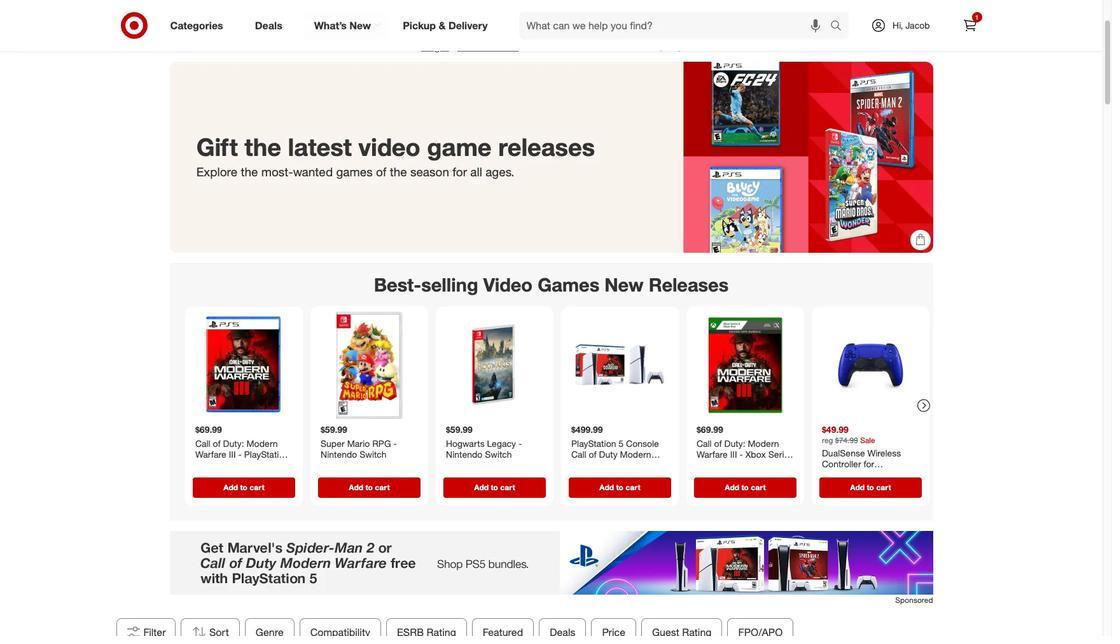 Task type: describe. For each thing, give the bounding box(es) containing it.
of inside $69.99 call of duty: modern warfare iii - playstation 5
[[213, 438, 220, 449]]

advertisement region
[[170, 531, 934, 594]]

0 vertical spatial releases
[[594, 11, 674, 34]]

add to cart for playstation 5 console call of duty modern warfare iii bundle (slim)
[[600, 482, 641, 492]]

nintendo inside $59.99 super mario rpg - nintendo switch
[[321, 449, 357, 460]]

5 for dualsense wireless controller for playstation 5 - cobalt blue
[[870, 470, 875, 480]]

games
[[336, 165, 373, 179]]

xbox
[[746, 449, 766, 460]]

categories link
[[159, 11, 239, 39]]

5 for call of duty: modern warfare iii - playstation 5
[[195, 460, 200, 471]]

- inside $49.99 reg $74.99 sale dualsense wireless controller for playstation 5 - cobalt blue
[[877, 470, 881, 480]]

hogwarts
[[446, 438, 485, 449]]

add to cart button for $49.99 reg $74.99 sale dualsense wireless controller for playstation 5 - cobalt blue
[[820, 477, 922, 498]]

modern for xbox
[[748, 438, 779, 449]]

$69.99 for $69.99 call of duty: modern warfare iii - playstation 5
[[195, 424, 222, 435]]

iii inside $499.99 playstation 5 console call of duty modern warfare iii bundle (slim)
[[605, 460, 612, 471]]

categories
[[170, 19, 223, 32]]

1
[[976, 13, 979, 21]]

super
[[321, 438, 345, 449]]

duty
[[599, 449, 618, 460]]

- inside $69.99 call of duty: modern warfare iii - xbox series x/xbox one
[[740, 449, 743, 460]]

cobalt
[[883, 470, 909, 480]]

video games new releases target / video games / video games new releases (121)
[[421, 11, 682, 53]]

games inside carousel region
[[538, 273, 600, 296]]

call for call of duty: modern warfare iii - xbox series x/xbox one
[[697, 438, 712, 449]]

cart for $59.99 hogwarts legacy - nintendo switch
[[500, 482, 515, 492]]

add for $69.99 call of duty: modern warfare iii - xbox series x/xbox one
[[725, 482, 740, 492]]

nintendo inside $59.99 hogwarts legacy - nintendo switch
[[446, 449, 483, 460]]

to for call of duty: modern warfare iii - xbox series x/xbox one
[[742, 482, 749, 492]]

$69.99 for $69.99 call of duty: modern warfare iii - xbox series x/xbox one
[[697, 424, 724, 435]]

what's new
[[314, 19, 371, 32]]

add to cart for super mario rpg - nintendo switch
[[349, 482, 390, 492]]

of inside $69.99 call of duty: modern warfare iii - xbox series x/xbox one
[[714, 438, 722, 449]]

add for $49.99 reg $74.99 sale dualsense wireless controller for playstation 5 - cobalt blue
[[851, 482, 865, 492]]

series
[[769, 449, 794, 460]]

add to cart button for $499.99 playstation 5 console call of duty modern warfare iii bundle (slim)
[[569, 477, 671, 498]]

playstation 5 console call of duty modern warfare iii bundle (slim) image
[[566, 311, 674, 419]]

rpg
[[372, 438, 391, 449]]

wanted
[[293, 165, 333, 179]]

warfare inside $499.99 playstation 5 console call of duty modern warfare iii bundle (slim)
[[571, 460, 603, 471]]

iii for xbox
[[730, 449, 737, 460]]

add for $499.99 playstation 5 console call of duty modern warfare iii bundle (slim)
[[600, 482, 614, 492]]

$59.99 for $59.99 hogwarts legacy - nintendo switch
[[446, 424, 473, 435]]

pickup & delivery
[[403, 19, 488, 32]]

search
[[825, 20, 856, 33]]

$49.99 reg $74.99 sale dualsense wireless controller for playstation 5 - cobalt blue
[[822, 424, 909, 492]]

2 / from the left
[[522, 40, 525, 53]]

duty: for playstation
[[223, 438, 244, 449]]

all
[[471, 165, 483, 179]]

add to cart button for $69.99 call of duty: modern warfare iii - xbox series x/xbox one
[[694, 477, 797, 498]]

cart for $59.99 super mario rpg - nintendo switch
[[375, 482, 390, 492]]

modern for playstation
[[246, 438, 278, 449]]

carousel region
[[170, 263, 934, 521]]

new inside carousel region
[[605, 273, 644, 296]]

to for dualsense wireless controller for playstation 5 - cobalt blue
[[867, 482, 875, 492]]

add to cart button for $59.99 hogwarts legacy - nintendo switch
[[443, 477, 546, 498]]

dualsense
[[822, 447, 865, 458]]

- inside $59.99 hogwarts legacy - nintendo switch
[[519, 438, 522, 449]]

add to cart for call of duty: modern warfare iii - xbox series x/xbox one
[[725, 482, 766, 492]]

hogwarts legacy - nintendo switch image
[[441, 311, 549, 419]]

releases
[[499, 132, 595, 161]]

super mario rpg - nintendo switch image
[[315, 311, 423, 419]]

cart for $499.99 playstation 5 console call of duty modern warfare iii bundle (slim)
[[626, 482, 641, 492]]

to for call of duty: modern warfare iii - playstation 5
[[240, 482, 247, 492]]

$59.99 for $59.99 super mario rpg - nintendo switch
[[321, 424, 347, 435]]

blue
[[822, 481, 840, 492]]

the down video
[[390, 165, 407, 179]]

best-selling video games new releases
[[374, 273, 729, 296]]



Task type: locate. For each thing, give the bounding box(es) containing it.
console
[[626, 438, 659, 449]]

hi,
[[893, 20, 904, 31]]

0 horizontal spatial call
[[195, 438, 210, 449]]

2 vertical spatial releases
[[649, 273, 729, 296]]

add to cart down 'legacy'
[[474, 482, 515, 492]]

add down $69.99 call of duty: modern warfare iii - playstation 5
[[223, 482, 238, 492]]

new
[[550, 11, 589, 34], [350, 19, 371, 32], [592, 40, 612, 53], [605, 273, 644, 296]]

2 cart from the left
[[375, 482, 390, 492]]

cart down $69.99 call of duty: modern warfare iii - playstation 5
[[249, 482, 264, 492]]

$69.99 inside $69.99 call of duty: modern warfare iii - xbox series x/xbox one
[[697, 424, 724, 435]]

add to cart for dualsense wireless controller for playstation 5 - cobalt blue
[[851, 482, 892, 492]]

delivery
[[449, 19, 488, 32]]

5 to from the left
[[742, 482, 749, 492]]

2 switch from the left
[[485, 449, 512, 460]]

0 horizontal spatial iii
[[229, 449, 236, 460]]

/
[[452, 40, 455, 53], [522, 40, 525, 53]]

add down mario
[[349, 482, 363, 492]]

add to cart button
[[193, 477, 295, 498], [318, 477, 421, 498], [443, 477, 546, 498], [569, 477, 671, 498], [694, 477, 797, 498], [820, 477, 922, 498]]

4 cart from the left
[[626, 482, 641, 492]]

5 inside $49.99 reg $74.99 sale dualsense wireless controller for playstation 5 - cobalt blue
[[870, 470, 875, 480]]

&
[[439, 19, 446, 32]]

playstation for call of duty: modern warfare iii - playstation 5
[[244, 449, 289, 460]]

cart down 'legacy'
[[500, 482, 515, 492]]

0 horizontal spatial switch
[[360, 449, 387, 460]]

one
[[728, 460, 745, 471]]

iii
[[229, 449, 236, 460], [730, 449, 737, 460], [605, 460, 612, 471]]

switch inside $59.99 super mario rpg - nintendo switch
[[360, 449, 387, 460]]

add to cart button for $69.99 call of duty: modern warfare iii - playstation 5
[[193, 477, 295, 498]]

1 horizontal spatial 5
[[619, 438, 624, 449]]

to for playstation 5 console call of duty modern warfare iii bundle (slim)
[[616, 482, 624, 492]]

warfare inside $69.99 call of duty: modern warfare iii - playstation 5
[[195, 449, 226, 460]]

jacob
[[906, 20, 931, 31]]

add to cart
[[223, 482, 264, 492], [349, 482, 390, 492], [474, 482, 515, 492], [600, 482, 641, 492], [725, 482, 766, 492], [851, 482, 892, 492]]

1 to from the left
[[240, 482, 247, 492]]

iii inside $69.99 call of duty: modern warfare iii - xbox series x/xbox one
[[730, 449, 737, 460]]

sale
[[861, 435, 876, 445]]

1 horizontal spatial warfare
[[571, 460, 603, 471]]

$49.99
[[822, 424, 849, 435]]

the left most-
[[241, 165, 258, 179]]

duty: inside $69.99 call of duty: modern warfare iii - playstation 5
[[223, 438, 244, 449]]

add to cart down bundle
[[600, 482, 641, 492]]

$59.99 up hogwarts
[[446, 424, 473, 435]]

video games link
[[458, 40, 519, 53]]

add down $59.99 hogwarts legacy - nintendo switch
[[474, 482, 489, 492]]

add to cart down $69.99 call of duty: modern warfare iii - playstation 5
[[223, 482, 264, 492]]

0 horizontal spatial 5
[[195, 460, 200, 471]]

call
[[195, 438, 210, 449], [697, 438, 712, 449], [571, 449, 587, 460]]

switch down rpg
[[360, 449, 387, 460]]

add right 'blue'
[[851, 482, 865, 492]]

game
[[427, 132, 492, 161]]

0 horizontal spatial /
[[452, 40, 455, 53]]

0 horizontal spatial playstation
[[244, 449, 289, 460]]

explore
[[197, 165, 238, 179]]

warfare inside $69.99 call of duty: modern warfare iii - xbox series x/xbox one
[[697, 449, 728, 460]]

add to cart button down bundle
[[569, 477, 671, 498]]

cart for $49.99 reg $74.99 sale dualsense wireless controller for playstation 5 - cobalt blue
[[877, 482, 892, 492]]

ages.
[[486, 165, 515, 179]]

1 vertical spatial releases
[[615, 40, 657, 53]]

What can we help you find? suggestions appear below search field
[[519, 11, 834, 39]]

1 switch from the left
[[360, 449, 387, 460]]

to
[[240, 482, 247, 492], [365, 482, 373, 492], [491, 482, 498, 492], [616, 482, 624, 492], [742, 482, 749, 492], [867, 482, 875, 492]]

add to cart for call of duty: modern warfare iii - playstation 5
[[223, 482, 264, 492]]

of inside the gift the latest video game releases explore the most-wanted games of the season for all ages.
[[376, 165, 387, 179]]

legacy
[[487, 438, 516, 449]]

$69.99
[[195, 424, 222, 435], [697, 424, 724, 435]]

5
[[619, 438, 624, 449], [195, 460, 200, 471], [870, 470, 875, 480]]

3 add from the left
[[474, 482, 489, 492]]

2 $59.99 from the left
[[446, 424, 473, 435]]

for
[[453, 165, 467, 179], [864, 459, 875, 469]]

1 nintendo from the left
[[321, 449, 357, 460]]

3 cart from the left
[[500, 482, 515, 492]]

season
[[411, 165, 450, 179]]

modern inside $69.99 call of duty: modern warfare iii - playstation 5
[[246, 438, 278, 449]]

5 inside $69.99 call of duty: modern warfare iii - playstation 5
[[195, 460, 200, 471]]

duty:
[[223, 438, 244, 449], [725, 438, 746, 449]]

add to cart button down wireless
[[820, 477, 922, 498]]

of inside $499.99 playstation 5 console call of duty modern warfare iii bundle (slim)
[[589, 449, 597, 460]]

cart down rpg
[[375, 482, 390, 492]]

to down bundle
[[616, 482, 624, 492]]

add for $59.99 super mario rpg - nintendo switch
[[349, 482, 363, 492]]

/ right target
[[452, 40, 455, 53]]

1 $59.99 from the left
[[321, 424, 347, 435]]

playstation
[[571, 438, 616, 449], [244, 449, 289, 460], [822, 470, 867, 480]]

best-
[[374, 273, 422, 296]]

$69.99 call of duty: modern warfare iii - playstation 5
[[195, 424, 289, 471]]

warfare for call of duty: modern warfare iii - xbox series x/xbox one
[[697, 449, 728, 460]]

playstation inside $499.99 playstation 5 console call of duty modern warfare iii bundle (slim)
[[571, 438, 616, 449]]

cart for $69.99 call of duty: modern warfare iii - playstation 5
[[249, 482, 264, 492]]

$59.99 up super
[[321, 424, 347, 435]]

warfare for call of duty: modern warfare iii - playstation 5
[[195, 449, 226, 460]]

0 horizontal spatial $69.99
[[195, 424, 222, 435]]

add to cart button down 'legacy'
[[443, 477, 546, 498]]

releases inside carousel region
[[649, 273, 729, 296]]

1 vertical spatial playstation
[[244, 449, 289, 460]]

pickup
[[403, 19, 436, 32]]

1 add to cart button from the left
[[193, 477, 295, 498]]

deals
[[255, 19, 283, 32]]

3 to from the left
[[491, 482, 498, 492]]

3 add to cart button from the left
[[443, 477, 546, 498]]

$74.99
[[836, 435, 858, 445]]

bundle
[[614, 460, 643, 471]]

nintendo down hogwarts
[[446, 449, 483, 460]]

search button
[[825, 11, 856, 42]]

(slim)
[[645, 460, 667, 471]]

to down wireless
[[867, 482, 875, 492]]

2 horizontal spatial playstation
[[822, 470, 867, 480]]

2 horizontal spatial warfare
[[697, 449, 728, 460]]

cart down xbox
[[751, 482, 766, 492]]

2 nintendo from the left
[[446, 449, 483, 460]]

1 horizontal spatial iii
[[605, 460, 612, 471]]

modern inside $499.99 playstation 5 console call of duty modern warfare iii bundle (slim)
[[620, 449, 651, 460]]

duty: inside $69.99 call of duty: modern warfare iii - xbox series x/xbox one
[[725, 438, 746, 449]]

add for $69.99 call of duty: modern warfare iii - playstation 5
[[223, 482, 238, 492]]

1 vertical spatial for
[[864, 459, 875, 469]]

6 add to cart button from the left
[[820, 477, 922, 498]]

4 add to cart button from the left
[[569, 477, 671, 498]]

add to cart button down $69.99 call of duty: modern warfare iii - playstation 5
[[193, 477, 295, 498]]

6 add to cart from the left
[[851, 482, 892, 492]]

modern
[[246, 438, 278, 449], [748, 438, 779, 449], [620, 449, 651, 460]]

(121)
[[660, 40, 682, 53]]

$59.99
[[321, 424, 347, 435], [446, 424, 473, 435]]

1 duty: from the left
[[223, 438, 244, 449]]

add to cart down cobalt
[[851, 482, 892, 492]]

dualsense wireless controller for playstation 5 - cobalt blue image
[[817, 311, 925, 419]]

2 to from the left
[[365, 482, 373, 492]]

controller
[[822, 459, 862, 469]]

1 horizontal spatial $59.99
[[446, 424, 473, 435]]

1 cart from the left
[[249, 482, 264, 492]]

1 horizontal spatial playstation
[[571, 438, 616, 449]]

2 vertical spatial playstation
[[822, 470, 867, 480]]

1 $69.99 from the left
[[195, 424, 222, 435]]

gift the latest video game releases explore the most-wanted games of the season for all ages.
[[197, 132, 595, 179]]

what's
[[314, 19, 347, 32]]

switch
[[360, 449, 387, 460], [485, 449, 512, 460]]

5 add from the left
[[725, 482, 740, 492]]

1 horizontal spatial $69.99
[[697, 424, 724, 435]]

3 add to cart from the left
[[474, 482, 515, 492]]

0 horizontal spatial duty:
[[223, 438, 244, 449]]

iii for playstation
[[229, 449, 236, 460]]

add to cart button down mario
[[318, 477, 421, 498]]

1 horizontal spatial switch
[[485, 449, 512, 460]]

the
[[245, 132, 281, 161], [241, 165, 258, 179], [390, 165, 407, 179]]

selling
[[422, 273, 479, 296]]

mario
[[347, 438, 370, 449]]

video right selling
[[484, 273, 533, 296]]

video inside carousel region
[[484, 273, 533, 296]]

add down one
[[725, 482, 740, 492]]

$499.99
[[571, 424, 603, 435]]

add down duty
[[600, 482, 614, 492]]

call inside $69.99 call of duty: modern warfare iii - playstation 5
[[195, 438, 210, 449]]

1 horizontal spatial /
[[522, 40, 525, 53]]

2 horizontal spatial 5
[[870, 470, 875, 480]]

target
[[421, 40, 449, 53]]

1 horizontal spatial modern
[[620, 449, 651, 460]]

add to cart for hogwarts legacy - nintendo switch
[[474, 482, 515, 492]]

deals link
[[244, 11, 298, 39]]

2 duty: from the left
[[725, 438, 746, 449]]

6 add from the left
[[851, 482, 865, 492]]

hi, jacob
[[893, 20, 931, 31]]

cart
[[249, 482, 264, 492], [375, 482, 390, 492], [500, 482, 515, 492], [626, 482, 641, 492], [751, 482, 766, 492], [877, 482, 892, 492]]

$59.99 inside $59.99 hogwarts legacy - nintendo switch
[[446, 424, 473, 435]]

video up target
[[429, 11, 478, 34]]

5 inside $499.99 playstation 5 console call of duty modern warfare iii bundle (slim)
[[619, 438, 624, 449]]

to for super mario rpg - nintendo switch
[[365, 482, 373, 492]]

to for hogwarts legacy - nintendo switch
[[491, 482, 498, 492]]

to down $69.99 call of duty: modern warfare iii - playstation 5
[[240, 482, 247, 492]]

1 add from the left
[[223, 482, 238, 492]]

-
[[393, 438, 397, 449], [519, 438, 522, 449], [238, 449, 242, 460], [740, 449, 743, 460], [877, 470, 881, 480]]

video
[[429, 11, 478, 34], [458, 40, 484, 53], [528, 40, 554, 53], [484, 273, 533, 296]]

add to cart button for $59.99 super mario rpg - nintendo switch
[[318, 477, 421, 498]]

$499.99 playstation 5 console call of duty modern warfare iii bundle (slim)
[[571, 424, 667, 471]]

gift
[[197, 132, 238, 161]]

add
[[223, 482, 238, 492], [349, 482, 363, 492], [474, 482, 489, 492], [600, 482, 614, 492], [725, 482, 740, 492], [851, 482, 865, 492]]

5 add to cart from the left
[[725, 482, 766, 492]]

call inside $69.99 call of duty: modern warfare iii - xbox series x/xbox one
[[697, 438, 712, 449]]

for down wireless
[[864, 459, 875, 469]]

2 add to cart from the left
[[349, 482, 390, 492]]

4 add from the left
[[600, 482, 614, 492]]

1 horizontal spatial duty:
[[725, 438, 746, 449]]

- inside $59.99 super mario rpg - nintendo switch
[[393, 438, 397, 449]]

2 horizontal spatial call
[[697, 438, 712, 449]]

0 vertical spatial for
[[453, 165, 467, 179]]

call for call of duty: modern warfare iii - playstation 5
[[195, 438, 210, 449]]

modern inside $69.99 call of duty: modern warfare iii - xbox series x/xbox one
[[748, 438, 779, 449]]

reg
[[822, 435, 833, 445]]

what's new link
[[304, 11, 387, 39]]

- inside $69.99 call of duty: modern warfare iii - playstation 5
[[238, 449, 242, 460]]

nintendo
[[321, 449, 357, 460], [446, 449, 483, 460]]

1 add to cart from the left
[[223, 482, 264, 492]]

nintendo down super
[[321, 449, 357, 460]]

add to cart button down one
[[694, 477, 797, 498]]

duty: for xbox
[[725, 438, 746, 449]]

games
[[483, 11, 545, 34], [487, 40, 519, 53], [556, 40, 589, 53], [538, 273, 600, 296]]

1 horizontal spatial call
[[571, 449, 587, 460]]

2 horizontal spatial iii
[[730, 449, 737, 460]]

1 horizontal spatial for
[[864, 459, 875, 469]]

0 horizontal spatial warfare
[[195, 449, 226, 460]]

cart down cobalt
[[877, 482, 892, 492]]

4 add to cart from the left
[[600, 482, 641, 492]]

0 horizontal spatial for
[[453, 165, 467, 179]]

for inside $49.99 reg $74.99 sale dualsense wireless controller for playstation 5 - cobalt blue
[[864, 459, 875, 469]]

iii inside $69.99 call of duty: modern warfare iii - playstation 5
[[229, 449, 236, 460]]

1 / from the left
[[452, 40, 455, 53]]

5 add to cart button from the left
[[694, 477, 797, 498]]

2 horizontal spatial modern
[[748, 438, 779, 449]]

0 horizontal spatial modern
[[246, 438, 278, 449]]

call of duty: modern warfare iii - xbox series x/xbox one image
[[692, 311, 799, 419]]

playstation for dualsense wireless controller for playstation 5 - cobalt blue
[[822, 470, 867, 480]]

to down one
[[742, 482, 749, 492]]

of
[[376, 165, 387, 179], [213, 438, 220, 449], [714, 438, 722, 449], [589, 449, 597, 460]]

video down delivery
[[458, 40, 484, 53]]

playstation inside $49.99 reg $74.99 sale dualsense wireless controller for playstation 5 - cobalt blue
[[822, 470, 867, 480]]

0 horizontal spatial nintendo
[[321, 449, 357, 460]]

6 cart from the left
[[877, 482, 892, 492]]

4 to from the left
[[616, 482, 624, 492]]

pickup & delivery link
[[392, 11, 504, 39]]

for inside the gift the latest video game releases explore the most-wanted games of the season for all ages.
[[453, 165, 467, 179]]

warfare
[[195, 449, 226, 460], [697, 449, 728, 460], [571, 460, 603, 471]]

/ right video games link
[[522, 40, 525, 53]]

$59.99 hogwarts legacy - nintendo switch
[[446, 424, 522, 460]]

$69.99 call of duty: modern warfare iii - xbox series x/xbox one
[[697, 424, 794, 471]]

1 link
[[957, 11, 985, 39]]

0 horizontal spatial $59.99
[[321, 424, 347, 435]]

playstation inside $69.99 call of duty: modern warfare iii - playstation 5
[[244, 449, 289, 460]]

wireless
[[868, 447, 901, 458]]

add to cart down mario
[[349, 482, 390, 492]]

0 vertical spatial playstation
[[571, 438, 616, 449]]

cart for $69.99 call of duty: modern warfare iii - xbox series x/xbox one
[[751, 482, 766, 492]]

$69.99 inside $69.99 call of duty: modern warfare iii - playstation 5
[[195, 424, 222, 435]]

call of duty: modern warfare iii - playstation 5 image
[[190, 311, 298, 419]]

cart down bundle
[[626, 482, 641, 492]]

releases
[[594, 11, 674, 34], [615, 40, 657, 53], [649, 273, 729, 296]]

most-
[[261, 165, 293, 179]]

6 to from the left
[[867, 482, 875, 492]]

video right video games link
[[528, 40, 554, 53]]

$59.99 super mario rpg - nintendo switch
[[321, 424, 397, 460]]

2 add from the left
[[349, 482, 363, 492]]

sponsored
[[896, 595, 934, 605]]

add for $59.99 hogwarts legacy - nintendo switch
[[474, 482, 489, 492]]

add to cart down one
[[725, 482, 766, 492]]

target link
[[421, 40, 449, 53]]

to down 'legacy'
[[491, 482, 498, 492]]

switch down 'legacy'
[[485, 449, 512, 460]]

video
[[359, 132, 421, 161]]

latest
[[288, 132, 352, 161]]

to down mario
[[365, 482, 373, 492]]

call inside $499.99 playstation 5 console call of duty modern warfare iii bundle (slim)
[[571, 449, 587, 460]]

2 add to cart button from the left
[[318, 477, 421, 498]]

the up most-
[[245, 132, 281, 161]]

for left 'all'
[[453, 165, 467, 179]]

5 cart from the left
[[751, 482, 766, 492]]

2 $69.99 from the left
[[697, 424, 724, 435]]

x/xbox
[[697, 460, 726, 471]]

$59.99 inside $59.99 super mario rpg - nintendo switch
[[321, 424, 347, 435]]

switch inside $59.99 hogwarts legacy - nintendo switch
[[485, 449, 512, 460]]

1 horizontal spatial nintendo
[[446, 449, 483, 460]]



Task type: vqa. For each thing, say whether or not it's contained in the screenshot.
$2.50 off Persil pro clean Limit 1-time use coupon
no



